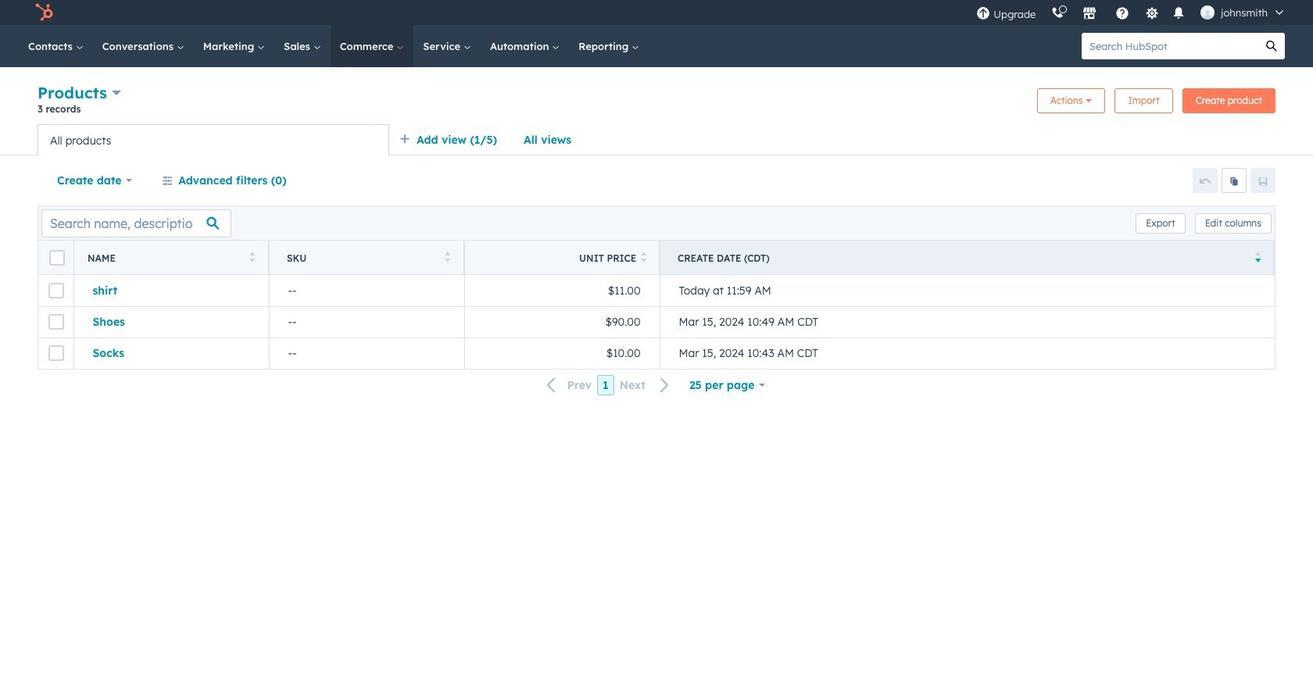 Task type: vqa. For each thing, say whether or not it's contained in the screenshot.
Press to sort. image corresponding to first Press to sort. element from the left
yes



Task type: describe. For each thing, give the bounding box(es) containing it.
Search name, description, or SKU search field
[[41, 209, 232, 237]]

marketplaces image
[[1083, 7, 1098, 21]]

pagination navigation
[[538, 375, 680, 396]]

2 press to sort. element from the left
[[445, 251, 450, 265]]

1 press to sort. element from the left
[[249, 251, 255, 265]]

press to sort. image
[[445, 251, 450, 262]]

press to sort. image for 3rd press to sort. element from left
[[641, 251, 647, 262]]



Task type: locate. For each thing, give the bounding box(es) containing it.
0 horizontal spatial press to sort. element
[[249, 251, 255, 265]]

1 horizontal spatial press to sort. element
[[445, 251, 450, 265]]

2 press to sort. image from the left
[[641, 251, 647, 262]]

press to sort. image
[[249, 251, 255, 262], [641, 251, 647, 262]]

0 horizontal spatial press to sort. image
[[249, 251, 255, 262]]

banner
[[38, 81, 1276, 124]]

menu
[[969, 0, 1295, 25]]

2 horizontal spatial press to sort. element
[[641, 251, 647, 265]]

john smith image
[[1202, 5, 1216, 20]]

press to sort. image for 3rd press to sort. element from right
[[249, 251, 255, 262]]

descending sort. press to sort ascending. image
[[1256, 251, 1262, 262]]

descending sort. press to sort ascending. element
[[1256, 251, 1262, 265]]

1 press to sort. image from the left
[[249, 251, 255, 262]]

3 press to sort. element from the left
[[641, 251, 647, 265]]

1 horizontal spatial press to sort. image
[[641, 251, 647, 262]]

press to sort. element
[[249, 251, 255, 265], [445, 251, 450, 265], [641, 251, 647, 265]]

Search HubSpot search field
[[1082, 33, 1259, 59]]



